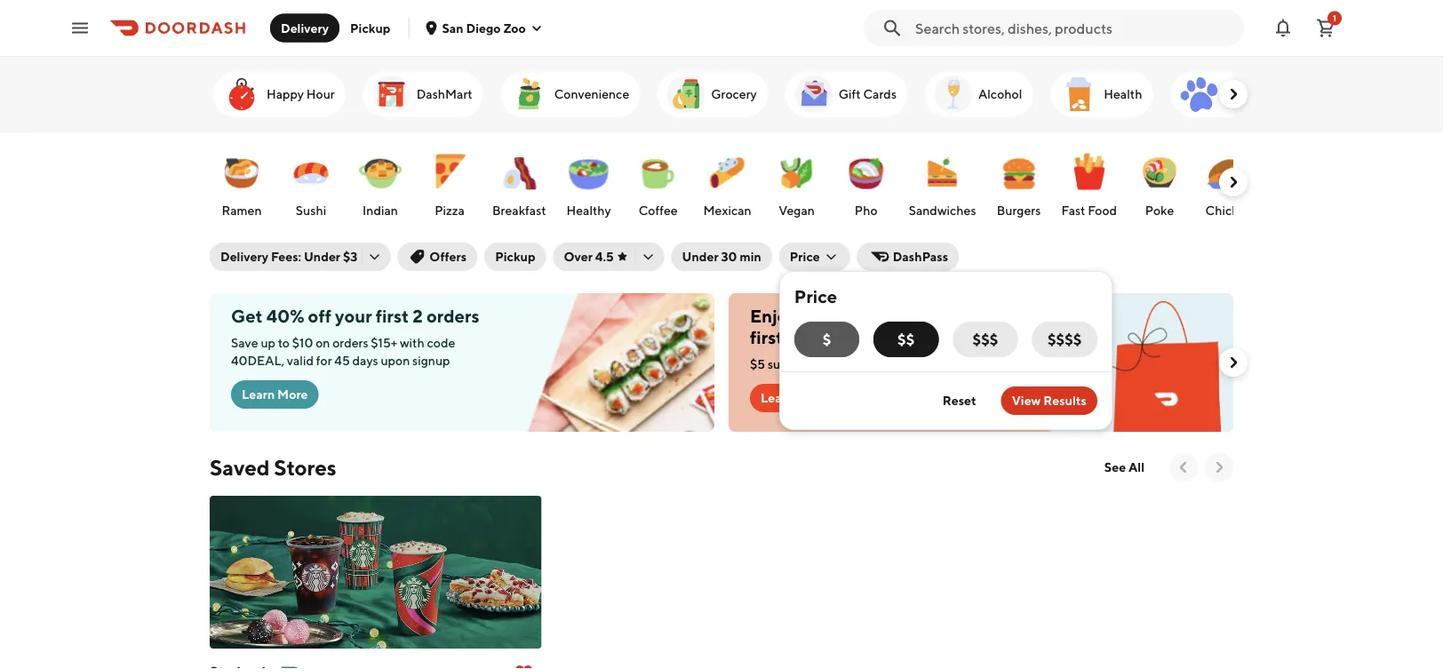 Task type: locate. For each thing, give the bounding box(es) containing it.
orders
[[427, 306, 480, 327], [333, 336, 369, 350]]

dashmart image
[[370, 73, 413, 116]]

0 horizontal spatial first
[[376, 306, 409, 327]]

under left '30'
[[682, 249, 719, 264]]

0 vertical spatial price
[[790, 249, 820, 264]]

delivery for delivery
[[281, 20, 329, 35]]

under 30 min
[[682, 249, 762, 264]]

$$
[[898, 331, 915, 348]]

1 button
[[1308, 10, 1344, 46]]

minimum
[[817, 357, 870, 372]]

$$$$
[[1048, 331, 1082, 348]]

1 horizontal spatial learn more button
[[750, 384, 838, 412]]

more
[[277, 387, 308, 402], [797, 391, 827, 405]]

price inside button
[[790, 249, 820, 264]]

1 vertical spatial first
[[750, 327, 783, 348]]

dashpass
[[893, 249, 949, 264]]

first left '2' at the top left of page
[[376, 306, 409, 327]]

1 horizontal spatial pickup
[[495, 249, 536, 264]]

1 vertical spatial pickup button
[[485, 243, 546, 271]]

dashpass button
[[858, 243, 959, 271]]

$ button
[[795, 322, 860, 357]]

learn down subtotal
[[761, 391, 794, 405]]

offers button
[[398, 243, 477, 271]]

results
[[1044, 393, 1087, 408]]

on up for
[[316, 336, 330, 350]]

san
[[442, 20, 464, 35]]

next button of carousel image right previous button of carousel icon
[[1211, 459, 1228, 476]]

learn more button for order.
[[750, 384, 838, 412]]

chicken
[[1206, 203, 1253, 218]]

your inside get 40% off your first 2 orders save up to $10 on orders $15+ with code 40deal, valid for 45 days upon signup
[[335, 306, 372, 327]]

learn down 40deal,
[[242, 387, 275, 402]]

next button of carousel image
[[1225, 85, 1243, 103], [1225, 173, 1243, 191], [1211, 459, 1228, 476]]

grocery link
[[658, 71, 768, 117]]

notification bell image
[[1273, 17, 1294, 39]]

learn more button
[[231, 380, 319, 409], [750, 384, 838, 412]]

pickup button
[[340, 14, 401, 42], [485, 243, 546, 271]]

0 horizontal spatial orders
[[333, 336, 369, 350]]

alcohol
[[979, 87, 1022, 101]]

$$$$ button
[[1033, 322, 1098, 357]]

0 horizontal spatial on
[[316, 336, 330, 350]]

1 horizontal spatial your
[[966, 306, 1003, 327]]

pets link
[[1171, 71, 1260, 117]]

delivery
[[281, 20, 329, 35], [220, 249, 268, 264]]

health image
[[1058, 73, 1101, 116]]

1 items, open order cart image
[[1316, 17, 1337, 39]]

0 horizontal spatial learn more button
[[231, 380, 319, 409]]

learn more button down 40deal,
[[231, 380, 319, 409]]

next button of carousel image up the chicken
[[1225, 173, 1243, 191]]

price down vegan
[[790, 249, 820, 264]]

happy hour link
[[213, 71, 346, 117]]

under inside button
[[682, 249, 719, 264]]

your
[[335, 306, 372, 327], [966, 306, 1003, 327]]

delivery fees: under $3
[[220, 249, 358, 264]]

1 horizontal spatial learn more
[[761, 391, 827, 405]]

$$$ button
[[953, 322, 1018, 357]]

Store search: begin typing to search for stores available on DoorDash text field
[[916, 18, 1234, 38]]

1 horizontal spatial orders
[[427, 306, 480, 327]]

0 vertical spatial pickup button
[[340, 14, 401, 42]]

first down enjoy at right top
[[750, 327, 783, 348]]

0 vertical spatial first
[[376, 306, 409, 327]]

$$ button
[[874, 322, 939, 357]]

1 horizontal spatial under
[[682, 249, 719, 264]]

1 your from the left
[[335, 306, 372, 327]]

more down subtotal
[[797, 391, 827, 405]]

2 under from the left
[[682, 249, 719, 264]]

zoo
[[504, 20, 526, 35]]

stores
[[274, 455, 336, 480]]

reset
[[943, 393, 977, 408]]

0 horizontal spatial under
[[304, 249, 340, 264]]

45
[[335, 353, 350, 368]]

sushi
[[296, 203, 326, 218]]

0 vertical spatial on
[[941, 306, 962, 327]]

pickup button down breakfast
[[485, 243, 546, 271]]

grocery image
[[665, 73, 708, 116]]

1 vertical spatial pickup
[[495, 249, 536, 264]]

1 horizontal spatial on
[[941, 306, 962, 327]]

0 horizontal spatial learn
[[242, 387, 275, 402]]

on right fee
[[941, 306, 962, 327]]

learn more button for up
[[231, 380, 319, 409]]

learn more down subtotal
[[761, 391, 827, 405]]

delivery button
[[270, 14, 340, 42]]

1 horizontal spatial delivery
[[281, 20, 329, 35]]

0 vertical spatial next button of carousel image
[[1225, 85, 1243, 103]]

under left $3
[[304, 249, 340, 264]]

pickup down breakfast
[[495, 249, 536, 264]]

happy hour
[[267, 87, 335, 101]]

1 vertical spatial on
[[316, 336, 330, 350]]

hour
[[306, 87, 335, 101]]

0 vertical spatial delivery
[[281, 20, 329, 35]]

pickup button up dashmart icon
[[340, 14, 401, 42]]

on
[[941, 306, 962, 327], [316, 336, 330, 350]]

orders up 45
[[333, 336, 369, 350]]

1 horizontal spatial learn
[[761, 391, 794, 405]]

1 horizontal spatial more
[[797, 391, 827, 405]]

over 4.5 button
[[553, 243, 665, 271]]

0 horizontal spatial delivery
[[220, 249, 268, 264]]

pickup
[[350, 20, 391, 35], [495, 249, 536, 264]]

your up $$$
[[966, 306, 1003, 327]]

your right off
[[335, 306, 372, 327]]

learn more
[[242, 387, 308, 402], [761, 391, 827, 405]]

over
[[564, 249, 593, 264]]

1 vertical spatial orders
[[333, 336, 369, 350]]

pickup right delivery 'button'
[[350, 20, 391, 35]]

coffee
[[639, 203, 678, 218]]

learn more for order.
[[761, 391, 827, 405]]

price down price button on the right top
[[795, 286, 838, 307]]

under 30 min button
[[672, 243, 772, 271]]

$3
[[343, 249, 358, 264]]

days
[[352, 353, 378, 368]]

up
[[261, 336, 276, 350]]

food
[[1088, 203, 1117, 218]]

0 horizontal spatial your
[[335, 306, 372, 327]]

next button of carousel image right 'pets' image
[[1225, 85, 1243, 103]]

0 horizontal spatial learn more
[[242, 387, 308, 402]]

1 vertical spatial delivery
[[220, 249, 268, 264]]

$10
[[292, 336, 313, 350]]

1 horizontal spatial pickup button
[[485, 243, 546, 271]]

healthy
[[567, 203, 611, 218]]

learn more down 40deal,
[[242, 387, 308, 402]]

$$$
[[973, 331, 999, 348]]

on inside enjoy a $0 delivery fee on your first order. $5 subtotal minimum required.
[[941, 306, 962, 327]]

learn more button down subtotal
[[750, 384, 838, 412]]

over 4.5
[[564, 249, 614, 264]]

fast food
[[1062, 203, 1117, 218]]

burgers
[[997, 203, 1041, 218]]

1 horizontal spatial first
[[750, 327, 783, 348]]

first
[[376, 306, 409, 327], [750, 327, 783, 348]]

1 vertical spatial price
[[795, 286, 838, 307]]

happy
[[267, 87, 304, 101]]

view
[[1012, 393, 1041, 408]]

delivery left the fees:
[[220, 249, 268, 264]]

delivery inside 'button'
[[281, 20, 329, 35]]

off
[[308, 306, 332, 327]]

2 your from the left
[[966, 306, 1003, 327]]

delivery up happy hour
[[281, 20, 329, 35]]

learn more for up
[[242, 387, 308, 402]]

orders up code
[[427, 306, 480, 327]]

min
[[740, 249, 762, 264]]

1 vertical spatial next button of carousel image
[[1225, 173, 1243, 191]]

0 horizontal spatial more
[[277, 387, 308, 402]]

signup
[[412, 353, 450, 368]]

more for order.
[[797, 391, 827, 405]]

more down valid
[[277, 387, 308, 402]]

0 horizontal spatial pickup
[[350, 20, 391, 35]]

saved stores
[[210, 455, 336, 480]]



Task type: describe. For each thing, give the bounding box(es) containing it.
upon
[[381, 353, 410, 368]]

previous button of carousel image
[[1175, 459, 1193, 476]]

gift
[[839, 87, 861, 101]]

convenience
[[554, 87, 630, 101]]

view results button
[[1002, 387, 1098, 415]]

dashmart link
[[363, 71, 483, 117]]

pizza
[[435, 203, 465, 218]]

happy hour image
[[220, 73, 263, 116]]

40deal,
[[231, 353, 284, 368]]

fees:
[[271, 249, 301, 264]]

ramen
[[222, 203, 262, 218]]

order.
[[787, 327, 835, 348]]

sandwiches
[[909, 203, 976, 218]]

2
[[413, 306, 423, 327]]

learn for save
[[242, 387, 275, 402]]

next button of carousel image
[[1225, 354, 1243, 372]]

first inside enjoy a $0 delivery fee on your first order. $5 subtotal minimum required.
[[750, 327, 783, 348]]

more for up
[[277, 387, 308, 402]]

san diego zoo
[[442, 20, 526, 35]]

1 under from the left
[[304, 249, 340, 264]]

saved
[[210, 455, 270, 480]]

breakfast
[[492, 203, 546, 218]]

enjoy a $0 delivery fee on your first order. $5 subtotal minimum required.
[[750, 306, 1003, 372]]

price button
[[779, 243, 850, 271]]

mexican
[[704, 203, 752, 218]]

grocery
[[711, 87, 757, 101]]

pets
[[1224, 87, 1250, 101]]

pho
[[855, 203, 878, 218]]

$15+
[[371, 336, 398, 350]]

all
[[1129, 460, 1145, 475]]

$
[[823, 331, 831, 348]]

gift cards image
[[793, 73, 835, 116]]

vegan
[[779, 203, 815, 218]]

for
[[316, 353, 332, 368]]

see all link
[[1094, 453, 1156, 482]]

a
[[801, 306, 810, 327]]

gift cards
[[839, 87, 897, 101]]

get 40% off your first 2 orders save up to $10 on orders $15+ with code 40deal, valid for 45 days upon signup
[[231, 306, 480, 368]]

offers
[[430, 249, 467, 264]]

cards
[[864, 87, 897, 101]]

diego
[[466, 20, 501, 35]]

40%
[[266, 306, 304, 327]]

convenience link
[[501, 71, 640, 117]]

san diego zoo button
[[424, 20, 544, 35]]

0 vertical spatial pickup
[[350, 20, 391, 35]]

delivery for delivery fees: under $3
[[220, 249, 268, 264]]

0 vertical spatial orders
[[427, 306, 480, 327]]

saved stores link
[[210, 453, 336, 482]]

see
[[1105, 460, 1126, 475]]

poke
[[1146, 203, 1175, 218]]

reset button
[[932, 387, 987, 415]]

health link
[[1051, 71, 1153, 117]]

open menu image
[[69, 17, 91, 39]]

view results
[[1012, 393, 1087, 408]]

4.5
[[595, 249, 614, 264]]

$5
[[750, 357, 765, 372]]

save
[[231, 336, 258, 350]]

with
[[400, 336, 425, 350]]

code
[[427, 336, 455, 350]]

indian
[[363, 203, 398, 218]]

on inside get 40% off your first 2 orders save up to $10 on orders $15+ with code 40deal, valid for 45 days upon signup
[[316, 336, 330, 350]]

2 vertical spatial next button of carousel image
[[1211, 459, 1228, 476]]

gift cards link
[[786, 71, 908, 117]]

fee
[[911, 306, 938, 327]]

pets image
[[1178, 73, 1221, 116]]

click to remove this store from your saved list image
[[513, 663, 535, 669]]

convenience image
[[508, 73, 551, 116]]

alcohol image
[[932, 73, 975, 116]]

your inside enjoy a $0 delivery fee on your first order. $5 subtotal minimum required.
[[966, 306, 1003, 327]]

delivery
[[841, 306, 907, 327]]

30
[[721, 249, 737, 264]]

first inside get 40% off your first 2 orders save up to $10 on orders $15+ with code 40deal, valid for 45 days upon signup
[[376, 306, 409, 327]]

alcohol link
[[925, 71, 1033, 117]]

valid
[[287, 353, 314, 368]]

subtotal
[[768, 357, 814, 372]]

1
[[1333, 13, 1337, 23]]

0 horizontal spatial pickup button
[[340, 14, 401, 42]]

get
[[231, 306, 263, 327]]

required.
[[872, 357, 923, 372]]

learn for first
[[761, 391, 794, 405]]

enjoy
[[750, 306, 797, 327]]

health
[[1104, 87, 1143, 101]]

see all
[[1105, 460, 1145, 475]]

dashmart
[[417, 87, 473, 101]]

to
[[278, 336, 290, 350]]



Task type: vqa. For each thing, say whether or not it's contained in the screenshot.
FIRST inside Enjoy a $0 delivery fee on your first order. $5 subtotal minimum required.
yes



